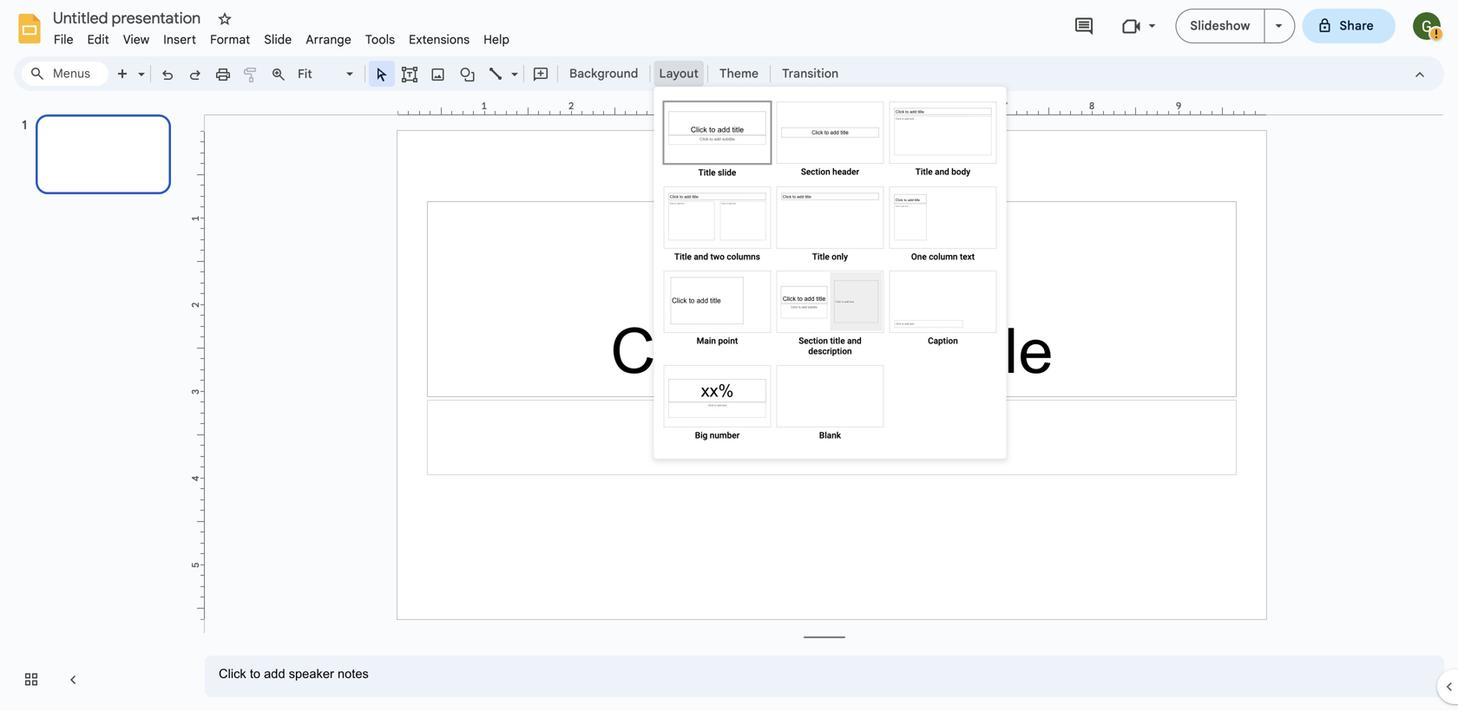 Task type: vqa. For each thing, say whether or not it's contained in the screenshot.
fourth row from the bottom of the 'application' containing Slideshow
yes



Task type: locate. For each thing, give the bounding box(es) containing it.
background button
[[562, 61, 646, 87]]

navigation
[[0, 98, 191, 712]]

row down the section header on the right top of the page
[[661, 184, 1000, 268]]

menu bar containing file
[[47, 23, 517, 51]]

0 horizontal spatial and
[[694, 252, 708, 262]]

share
[[1340, 18, 1374, 33]]

main
[[697, 336, 716, 346]]

Rename text field
[[47, 7, 211, 28]]

4 row from the top
[[661, 363, 1000, 447]]

main toolbar
[[108, 61, 847, 87]]

title slide
[[699, 168, 736, 178]]

1 row from the top
[[661, 99, 1000, 184]]

row down description
[[661, 363, 1000, 447]]

0 vertical spatial and
[[935, 167, 950, 177]]

3 row from the top
[[661, 268, 1000, 363]]

menu bar banner
[[0, 0, 1459, 712]]

title left "body"
[[916, 167, 933, 177]]

menu bar
[[47, 23, 517, 51]]

2 row from the top
[[661, 184, 1000, 268]]

row containing main point
[[661, 268, 1000, 363]]

row containing section header
[[661, 99, 1000, 184]]

tools
[[365, 32, 395, 47]]

navigation inside application
[[0, 98, 191, 712]]

section inside "section title and description"
[[799, 336, 828, 346]]

title left only
[[813, 252, 830, 262]]

header
[[833, 167, 859, 177]]

section left 'title'
[[799, 336, 828, 346]]

row down title only
[[661, 268, 1000, 363]]

application
[[0, 0, 1459, 712]]

and
[[935, 167, 950, 177], [694, 252, 708, 262], [847, 336, 862, 346]]

description
[[809, 346, 852, 357]]

row down transition button
[[661, 99, 1000, 184]]

big
[[695, 431, 708, 441]]

and inside "section title and description"
[[847, 336, 862, 346]]

title and body
[[916, 167, 971, 177]]

and left "body"
[[935, 167, 950, 177]]

view menu item
[[116, 30, 157, 50]]

1 vertical spatial and
[[694, 252, 708, 262]]

1 vertical spatial section
[[799, 336, 828, 346]]

0 vertical spatial section
[[801, 167, 831, 177]]

transition button
[[774, 61, 847, 87]]

and right 'title'
[[847, 336, 862, 346]]

title left two
[[675, 252, 692, 262]]

one column text
[[911, 252, 975, 262]]

Zoom field
[[293, 62, 361, 87]]

section left header
[[801, 167, 831, 177]]

row containing big number
[[661, 363, 1000, 447]]

title for title and body
[[916, 167, 933, 177]]

row
[[661, 99, 1000, 184], [661, 184, 1000, 268], [661, 268, 1000, 363], [661, 363, 1000, 447]]

section
[[801, 167, 831, 177], [799, 336, 828, 346]]

slideshow button
[[1176, 9, 1265, 43]]

2 horizontal spatial and
[[935, 167, 950, 177]]

section title and description
[[799, 336, 862, 357]]

slide
[[264, 32, 292, 47]]

point
[[718, 336, 738, 346]]

title only
[[813, 252, 848, 262]]

theme button
[[712, 61, 767, 87]]

blank
[[819, 431, 841, 441]]

1 horizontal spatial and
[[847, 336, 862, 346]]

slideshow
[[1191, 18, 1251, 33]]

text
[[960, 252, 975, 262]]

Menus field
[[22, 62, 109, 86]]

extensions
[[409, 32, 470, 47]]

and left two
[[694, 252, 708, 262]]

section for section header
[[801, 167, 831, 177]]

insert menu item
[[157, 30, 203, 50]]

big number
[[695, 431, 740, 441]]

2 vertical spatial and
[[847, 336, 862, 346]]

layout
[[659, 66, 699, 81]]

theme
[[720, 66, 759, 81]]

title
[[916, 167, 933, 177], [699, 168, 716, 178], [675, 252, 692, 262], [813, 252, 830, 262]]

title left the 'slide' at top
[[699, 168, 716, 178]]

shape image
[[458, 62, 478, 86]]

edit menu item
[[80, 30, 116, 50]]

main point
[[697, 336, 738, 346]]

number
[[710, 431, 740, 441]]



Task type: describe. For each thing, give the bounding box(es) containing it.
format menu item
[[203, 30, 257, 50]]

only
[[832, 252, 848, 262]]

file
[[54, 32, 73, 47]]

arrange menu item
[[299, 30, 358, 50]]

slide
[[718, 168, 736, 178]]

share button
[[1303, 9, 1396, 43]]

arrange
[[306, 32, 352, 47]]

tools menu item
[[358, 30, 402, 50]]

one
[[911, 252, 927, 262]]

application containing slideshow
[[0, 0, 1459, 712]]

file menu item
[[47, 30, 80, 50]]

and for body
[[935, 167, 950, 177]]

transition
[[782, 66, 839, 81]]

slide menu item
[[257, 30, 299, 50]]

Star checkbox
[[213, 7, 237, 31]]

section header
[[801, 167, 859, 177]]

caption
[[928, 336, 958, 346]]

help menu item
[[477, 30, 517, 50]]

row containing title and two columns
[[661, 184, 1000, 268]]

title for title only
[[813, 252, 830, 262]]

title for title and two columns
[[675, 252, 692, 262]]

column
[[929, 252, 958, 262]]

extensions menu item
[[402, 30, 477, 50]]

menu bar inside the menu bar banner
[[47, 23, 517, 51]]

presentation options image
[[1276, 24, 1283, 28]]

view
[[123, 32, 150, 47]]

insert
[[163, 32, 196, 47]]

background
[[570, 66, 638, 81]]

insert image image
[[428, 62, 448, 86]]

title and two columns
[[675, 252, 760, 262]]

edit
[[87, 32, 109, 47]]

Zoom text field
[[295, 62, 344, 86]]

title
[[830, 336, 845, 346]]

layout button
[[654, 61, 704, 87]]

body
[[952, 167, 971, 177]]

columns
[[727, 252, 760, 262]]

and for two
[[694, 252, 708, 262]]

format
[[210, 32, 250, 47]]

title for title slide
[[699, 168, 716, 178]]

section for section title and description
[[799, 336, 828, 346]]

help
[[484, 32, 510, 47]]

two
[[711, 252, 725, 262]]



